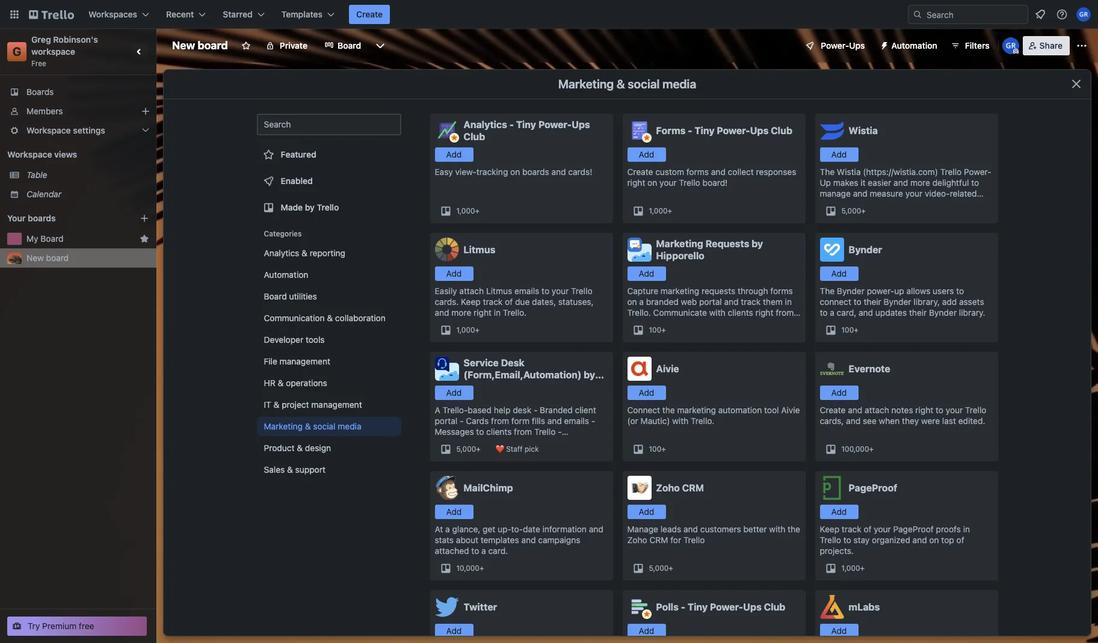 Task type: vqa. For each thing, say whether or not it's contained in the screenshot.


Task type: describe. For each thing, give the bounding box(es) containing it.
date
[[523, 524, 540, 534]]

add button for aivie
[[627, 386, 666, 400]]

greg
[[31, 34, 51, 45]]

branded
[[646, 297, 679, 307]]

create custom forms and collect responses right on your trello board!
[[627, 167, 796, 188]]

zoho inside manage leads and customers better with the zoho crm for trello
[[627, 535, 647, 545]]

star or unstar board image
[[241, 41, 251, 51]]

customize views image
[[374, 40, 386, 52]]

100,000 +
[[842, 445, 874, 454]]

staff
[[506, 445, 523, 454]]

automations
[[435, 437, 484, 448]]

to down connect
[[820, 308, 828, 318]]

try premium free
[[28, 621, 94, 631]]

recent button
[[159, 5, 213, 24]]

bynder down add
[[929, 308, 957, 318]]

ups for forms - tiny power-ups club
[[750, 125, 769, 136]]

templates button
[[274, 5, 342, 24]]

workspace views
[[7, 149, 77, 159]]

members
[[26, 106, 63, 116]]

1 horizontal spatial zoho
[[656, 483, 680, 493]]

workspace for workspace views
[[7, 149, 52, 159]]

10,000 +
[[456, 564, 484, 573]]

add for mailchimp
[[446, 507, 462, 517]]

library.
[[959, 308, 985, 318]]

+ for evernote
[[869, 445, 874, 454]]

+ for wistia
[[861, 206, 866, 215]]

product & design link
[[257, 439, 401, 458]]

add for wistia
[[831, 149, 847, 159]]

to up add
[[956, 286, 964, 296]]

& for product & design link
[[297, 443, 303, 453]]

workspace settings
[[26, 125, 105, 135]]

stats
[[435, 535, 454, 545]]

club for forms - tiny power-ups club
[[771, 125, 792, 136]]

it & project management link
[[257, 395, 401, 415]]

to up card,
[[854, 297, 862, 307]]

marketing inside connect the marketing automation tool aivie (or mautic) with trello.
[[677, 405, 716, 415]]

back to home image
[[29, 5, 74, 24]]

communication & collaboration
[[264, 313, 386, 323]]

add button for evernote
[[820, 386, 858, 400]]

(form,email,automation)
[[464, 369, 582, 380]]

add button for bynder
[[820, 267, 858, 281]]

0 horizontal spatial 5,000
[[456, 445, 476, 454]]

10,000
[[456, 564, 480, 573]]

developer tools
[[264, 335, 325, 345]]

updates
[[876, 308, 907, 318]]

0 vertical spatial social
[[628, 77, 660, 91]]

Board name text field
[[166, 36, 234, 55]]

trello down enabled link
[[317, 202, 339, 212]]

add for bynder
[[831, 268, 847, 279]]

power- inside button
[[821, 40, 849, 51]]

categories
[[264, 229, 302, 238]]

hipporello inside the service desk (form,email,automation) by hipporello
[[464, 382, 512, 392]]

trello. inside connect the marketing automation tool aivie (or mautic) with trello.
[[691, 416, 715, 426]]

❤️
[[495, 445, 504, 454]]

automation link
[[257, 265, 401, 285]]

a inside the bynder power-up allows users to connect to their bynder library, add assets to a card, and updates their bynder library.
[[830, 308, 835, 318]]

board for board
[[338, 40, 361, 51]]

in inside the capture marketing requests through forms on a branded web portal and track them in trello. communicate with clients right from trello.
[[785, 297, 792, 307]]

analytics for analytics & reporting
[[264, 248, 299, 258]]

boards link
[[0, 82, 156, 102]]

collaboration
[[335, 313, 386, 323]]

proofs
[[936, 524, 961, 534]]

5,000 for zoho crm
[[649, 564, 669, 573]]

add board image
[[140, 214, 149, 223]]

- right forms
[[688, 125, 692, 136]]

easy
[[435, 167, 453, 177]]

form
[[511, 416, 530, 426]]

add for forms - tiny power-ups club
[[639, 149, 654, 159]]

1,000 for forms - tiny power-ups club
[[649, 206, 668, 215]]

on right tracking at left
[[510, 167, 520, 177]]

add for mlabs
[[831, 626, 847, 636]]

1 horizontal spatial boards
[[522, 167, 549, 177]]

add for polls - tiny power-ups club
[[639, 626, 654, 636]]

1 vertical spatial management
[[311, 400, 362, 410]]

starred icon image
[[140, 234, 149, 244]]

add button for mailchimp
[[435, 505, 473, 519]]

your inside the create and attach notes right to your trello cards, and see when they were last edited.
[[946, 405, 963, 415]]

cards
[[466, 416, 489, 426]]

Search text field
[[257, 114, 401, 135]]

to inside at a glance, get up-to-date information and stats about templates and campaigns attached to a card.
[[471, 546, 479, 556]]

with inside manage leads and customers better with the zoho crm for trello
[[769, 524, 786, 534]]

& for sales & support link
[[287, 465, 293, 475]]

customers
[[700, 524, 741, 534]]

projects.
[[820, 546, 854, 556]]

boards
[[26, 87, 54, 97]]

social inside "link"
[[313, 421, 336, 431]]

workspace settings button
[[0, 121, 156, 140]]

0 horizontal spatial 5,000 +
[[456, 445, 481, 454]]

club for polls - tiny power-ups club
[[764, 602, 786, 613]]

bynder down up on the top of the page
[[884, 297, 911, 307]]

clients inside "a trello-based help desk - branded client portal - cards from form fills and emails - messages to clients from trello - automations"
[[486, 427, 512, 437]]

forms inside create custom forms and collect responses right on your trello board!
[[687, 167, 709, 177]]

to inside easily attach litmus emails to your trello cards. keep track of due dates, statuses, and more right in trello.
[[542, 286, 549, 296]]

reporting
[[310, 248, 345, 258]]

and left see
[[846, 416, 861, 426]]

track inside keep track of your pageproof proofs in trello to stay organized and on top of projects.
[[842, 524, 862, 534]]

trello inside create custom forms and collect responses right on your trello board!
[[679, 178, 700, 188]]

by inside 'marketing requests by hipporello'
[[752, 238, 763, 249]]

more
[[452, 308, 471, 318]]

5,000 for wistia
[[842, 206, 861, 215]]

notes
[[892, 405, 913, 415]]

5,000 + for zoho crm
[[649, 564, 673, 573]]

1,000 + for forms - tiny power-ups club
[[649, 206, 672, 215]]

analytics for analytics - tiny power-ups club
[[464, 119, 507, 130]]

add for evernote
[[831, 388, 847, 398]]

search image
[[913, 10, 923, 19]]

create inside button
[[356, 9, 383, 19]]

them
[[763, 297, 783, 307]]

add button for service desk (form,email,automation) by hipporello
[[435, 386, 473, 400]]

1 vertical spatial board
[[46, 253, 69, 263]]

connect
[[627, 405, 660, 415]]

members link
[[0, 102, 156, 121]]

a
[[435, 405, 440, 415]]

1 vertical spatial boards
[[28, 213, 56, 223]]

- down trello-
[[460, 416, 464, 426]]

trello inside easily attach litmus emails to your trello cards. keep track of due dates, statuses, and more right in trello.
[[571, 286, 593, 296]]

create for evernote
[[820, 405, 846, 415]]

add button for mlabs
[[820, 624, 858, 638]]

operations
[[286, 378, 327, 388]]

1 vertical spatial new
[[26, 253, 44, 263]]

twitter
[[464, 602, 497, 613]]

attach inside the create and attach notes right to your trello cards, and see when they were last edited.
[[865, 405, 889, 415]]

& for communication & collaboration link
[[327, 313, 333, 323]]

+ for zoho crm
[[669, 564, 673, 573]]

0 horizontal spatial from
[[491, 416, 509, 426]]

- inside analytics - tiny power-ups club
[[509, 119, 514, 130]]

board inside text box
[[198, 39, 228, 52]]

add button for twitter
[[435, 624, 473, 638]]

+ for litmus
[[475, 326, 480, 335]]

board link
[[317, 36, 368, 55]]

marketing inside 'marketing requests by hipporello'
[[656, 238, 703, 249]]

power- for analytics - tiny power-ups club
[[538, 119, 572, 130]]

- down branded
[[558, 427, 562, 437]]

trello-
[[443, 405, 468, 415]]

to inside keep track of your pageproof proofs in trello to stay organized and on top of projects.
[[844, 535, 851, 545]]

easy view-tracking on boards and cards!
[[435, 167, 592, 177]]

utilities
[[289, 291, 317, 301]]

keep inside keep track of your pageproof proofs in trello to stay organized and on top of projects.
[[820, 524, 840, 534]]

sales
[[264, 465, 285, 475]]

were
[[921, 416, 940, 426]]

tiny for forms
[[695, 125, 715, 136]]

in inside easily attach litmus emails to your trello cards. keep track of due dates, statuses, and more right in trello.
[[494, 308, 501, 318]]

add for litmus
[[446, 268, 462, 279]]

library,
[[914, 297, 940, 307]]

connect the marketing automation tool aivie (or mautic) with trello.
[[627, 405, 800, 426]]

leads
[[661, 524, 681, 534]]

the inside manage leads and customers better with the zoho crm for trello
[[788, 524, 800, 534]]

dates,
[[532, 297, 556, 307]]

help
[[494, 405, 511, 415]]

1 vertical spatial new board
[[26, 253, 69, 263]]

greg robinson's workspace free
[[31, 34, 100, 68]]

cards!
[[568, 167, 592, 177]]

last
[[942, 416, 956, 426]]

bynder up connect
[[837, 286, 865, 296]]

1,000 for pageproof
[[842, 564, 860, 573]]

marketing inside "link"
[[264, 421, 303, 431]]

add
[[942, 297, 957, 307]]

statuses,
[[558, 297, 594, 307]]

100 for bynder
[[842, 326, 854, 335]]

table link
[[26, 169, 149, 181]]

featured
[[281, 149, 316, 159]]

design
[[305, 443, 331, 453]]

my board
[[26, 233, 63, 244]]

+ for marketing requests by hipporello
[[661, 326, 666, 335]]

tracking
[[476, 167, 508, 177]]

try premium free button
[[7, 617, 147, 636]]

add button for pageproof
[[820, 505, 858, 519]]

trello. inside easily attach litmus emails to your trello cards. keep track of due dates, statuses, and more right in trello.
[[503, 308, 527, 318]]

client
[[575, 405, 596, 415]]

bynder up power-
[[849, 244, 882, 255]]

- down 'client' at right bottom
[[591, 416, 595, 426]]

emails inside "a trello-based help desk - branded client portal - cards from form fills and emails - messages to clients from trello - automations"
[[564, 416, 589, 426]]

0 vertical spatial their
[[864, 297, 882, 307]]

add button for wistia
[[820, 147, 858, 162]]

right inside the capture marketing requests through forms on a branded web portal and track them in trello. communicate with clients right from trello.
[[756, 308, 774, 318]]

zoho crm
[[656, 483, 704, 493]]

add for analytics - tiny power-ups club
[[446, 149, 462, 159]]

portal inside the capture marketing requests through forms on a branded web portal and track them in trello. communicate with clients right from trello.
[[699, 297, 722, 307]]

keep track of your pageproof proofs in trello to stay organized and on top of projects.
[[820, 524, 970, 556]]

your
[[7, 213, 26, 223]]

1 vertical spatial automation
[[264, 270, 308, 280]]

and up 100,000
[[848, 405, 863, 415]]

& for it & project management link
[[274, 400, 279, 410]]

developer
[[264, 335, 303, 345]]

2 horizontal spatial of
[[957, 535, 964, 545]]

calendar link
[[26, 188, 149, 200]]

1 horizontal spatial crm
[[682, 483, 704, 493]]

to inside the create and attach notes right to your trello cards, and see when they were last edited.
[[936, 405, 944, 415]]

sales & support link
[[257, 460, 401, 480]]

and inside manage leads and customers better with the zoho crm for trello
[[684, 524, 698, 534]]

1 vertical spatial their
[[909, 308, 927, 318]]

a right at
[[445, 524, 450, 534]]

product
[[264, 443, 295, 453]]

ups for analytics - tiny power-ups club
[[572, 119, 590, 130]]

board!
[[703, 178, 728, 188]]

trello. down capture
[[627, 308, 651, 318]]

private button
[[258, 36, 315, 55]]

workspace navigation collapse icon image
[[131, 43, 148, 60]]

tool
[[764, 405, 779, 415]]

edited.
[[958, 416, 985, 426]]



Task type: locate. For each thing, give the bounding box(es) containing it.
add button for litmus
[[435, 267, 473, 281]]

0 vertical spatial marketing
[[661, 286, 699, 296]]

and right information
[[589, 524, 603, 534]]

to down cards
[[476, 427, 484, 437]]

their down library,
[[909, 308, 927, 318]]

add for zoho crm
[[639, 507, 654, 517]]

add for twitter
[[446, 626, 462, 636]]

hipporello inside 'marketing requests by hipporello'
[[656, 250, 705, 261]]

greg robinson (gregrobinson96) image
[[1002, 37, 1019, 54]]

mlabs
[[849, 602, 880, 613]]

create for forms - tiny power-ups club
[[627, 167, 653, 177]]

0 horizontal spatial create
[[356, 9, 383, 19]]

emails
[[515, 286, 539, 296], [564, 416, 589, 426]]

due
[[515, 297, 530, 307]]

fills
[[532, 416, 545, 426]]

trello down the fills
[[534, 427, 556, 437]]

the bynder power-up allows users to connect to their bynder library, add assets to a card, and updates their bynder library.
[[820, 286, 985, 318]]

and down date on the left
[[521, 535, 536, 545]]

0 horizontal spatial analytics
[[264, 248, 299, 258]]

board down my board
[[46, 253, 69, 263]]

create left custom
[[627, 167, 653, 177]]

zoho up "leads"
[[656, 483, 680, 493]]

clients
[[728, 308, 753, 318], [486, 427, 512, 437]]

to-
[[511, 524, 523, 534]]

see
[[863, 416, 877, 426]]

aivie right tool
[[781, 405, 800, 415]]

social up forms
[[628, 77, 660, 91]]

right inside easily attach litmus emails to your trello cards. keep track of due dates, statuses, and more right in trello.
[[474, 308, 492, 318]]

2 horizontal spatial by
[[752, 238, 763, 249]]

pageproof inside keep track of your pageproof proofs in trello to stay organized and on top of projects.
[[893, 524, 934, 534]]

0 horizontal spatial track
[[483, 297, 503, 307]]

1,000 down view-
[[456, 206, 475, 215]]

1,000 + down projects.
[[842, 564, 865, 573]]

from down "them"
[[776, 308, 794, 318]]

1,000 for litmus
[[456, 326, 475, 335]]

Search field
[[923, 5, 1028, 23]]

1 vertical spatial of
[[864, 524, 872, 534]]

1 horizontal spatial from
[[514, 427, 532, 437]]

tiny for polls
[[688, 602, 708, 613]]

0 horizontal spatial new
[[26, 253, 44, 263]]

power-ups button
[[797, 36, 872, 55]]

litmus inside easily attach litmus emails to your trello cards. keep track of due dates, statuses, and more right in trello.
[[486, 286, 512, 296]]

workspace
[[31, 46, 75, 57]]

add button for forms - tiny power-ups club
[[627, 147, 666, 162]]

tiny for analytics
[[516, 119, 536, 130]]

communication
[[264, 313, 325, 323]]

automation up board utilities
[[264, 270, 308, 280]]

0 horizontal spatial their
[[864, 297, 882, 307]]

hipporello
[[656, 250, 705, 261], [464, 382, 512, 392]]

- up 'easy view-tracking on boards and cards!'
[[509, 119, 514, 130]]

trello. right mautic)
[[691, 416, 715, 426]]

greg robinson (gregrobinson96) image
[[1077, 7, 1091, 22]]

1,000 down more
[[456, 326, 475, 335]]

1,000 down custom
[[649, 206, 668, 215]]

trello inside the create and attach notes right to your trello cards, and see when they were last edited.
[[965, 405, 987, 415]]

to inside "a trello-based help desk - branded client portal - cards from form fills and emails - messages to clients from trello - automations"
[[476, 427, 484, 437]]

up-
[[498, 524, 511, 534]]

+ for pageproof
[[860, 564, 865, 573]]

communicate
[[653, 308, 707, 318]]

1,000 + for pageproof
[[842, 564, 865, 573]]

board left customize views image
[[338, 40, 361, 51]]

clients up ❤️
[[486, 427, 512, 437]]

forms up board! at the right top of the page
[[687, 167, 709, 177]]

hipporello up the based
[[464, 382, 512, 392]]

and left cards!
[[552, 167, 566, 177]]

add button up manage
[[627, 505, 666, 519]]

litmus
[[464, 244, 495, 255], [486, 286, 512, 296]]

track left 'due' on the top left of page
[[483, 297, 503, 307]]

2 horizontal spatial with
[[769, 524, 786, 534]]

responses
[[756, 167, 796, 177]]

for
[[671, 535, 681, 545]]

1 horizontal spatial board
[[264, 291, 287, 301]]

new board down 'recent' 'dropdown button'
[[172, 39, 228, 52]]

+ for mailchimp
[[480, 564, 484, 573]]

1 horizontal spatial marketing & social media
[[558, 77, 696, 91]]

0 vertical spatial litmus
[[464, 244, 495, 255]]

filters
[[965, 40, 990, 51]]

free
[[79, 621, 94, 631]]

your boards with 2 items element
[[7, 211, 122, 226]]

add button up the
[[820, 267, 858, 281]]

portal inside "a trello-based help desk - branded client portal - cards from form fills and emails - messages to clients from trello - automations"
[[435, 416, 457, 426]]

boards
[[522, 167, 549, 177], [28, 213, 56, 223]]

& inside "link"
[[305, 421, 311, 431]]

1 vertical spatial marketing & social media
[[264, 421, 361, 431]]

power- up cards!
[[538, 119, 572, 130]]

0 vertical spatial 5,000 +
[[842, 206, 866, 215]]

emails down 'client' at right bottom
[[564, 416, 589, 426]]

your down custom
[[660, 178, 677, 188]]

0 vertical spatial boards
[[522, 167, 549, 177]]

1 horizontal spatial board
[[198, 39, 228, 52]]

0 horizontal spatial crm
[[650, 535, 668, 545]]

&
[[617, 77, 625, 91], [302, 248, 307, 258], [327, 313, 333, 323], [278, 378, 284, 388], [274, 400, 279, 410], [305, 421, 311, 431], [297, 443, 303, 453], [287, 465, 293, 475]]

automation inside button
[[892, 40, 937, 51]]

pick
[[525, 445, 539, 454]]

from down help
[[491, 416, 509, 426]]

on down custom
[[648, 178, 657, 188]]

board left star or unstar board 'icon'
[[198, 39, 228, 52]]

the right better
[[788, 524, 800, 534]]

and inside the bynder power-up allows users to connect to their bynder library, add assets to a card, and updates their bynder library.
[[859, 308, 873, 318]]

of right the top
[[957, 535, 964, 545]]

marketing & social media link
[[257, 417, 401, 436]]

2 vertical spatial by
[[584, 369, 595, 380]]

0 vertical spatial of
[[505, 297, 513, 307]]

calendar
[[26, 189, 61, 199]]

analytics & reporting
[[264, 248, 345, 258]]

0 vertical spatial management
[[280, 356, 330, 366]]

track up stay
[[842, 524, 862, 534]]

1 vertical spatial emails
[[564, 416, 589, 426]]

from inside the capture marketing requests through forms on a branded web portal and track them in trello. communicate with clients right from trello.
[[776, 308, 794, 318]]

free
[[31, 59, 46, 68]]

my
[[26, 233, 38, 244]]

based
[[468, 405, 492, 415]]

ups inside analytics - tiny power-ups club
[[572, 119, 590, 130]]

marketing inside the capture marketing requests through forms on a branded web portal and track them in trello. communicate with clients right from trello.
[[661, 286, 699, 296]]

2 vertical spatial 5,000 +
[[649, 564, 673, 573]]

0 vertical spatial forms
[[687, 167, 709, 177]]

the inside connect the marketing automation tool aivie (or mautic) with trello.
[[663, 405, 675, 415]]

0 vertical spatial portal
[[699, 297, 722, 307]]

on left the top
[[929, 535, 939, 545]]

+ for aivie
[[661, 445, 666, 454]]

marketing left automation
[[677, 405, 716, 415]]

workspaces button
[[81, 5, 156, 24]]

hr
[[264, 378, 275, 388]]

zoho
[[656, 483, 680, 493], [627, 535, 647, 545]]

0 notifications image
[[1033, 7, 1048, 22]]

and down branded
[[547, 416, 562, 426]]

tiny
[[516, 119, 536, 130], [695, 125, 715, 136], [688, 602, 708, 613]]

& for marketing & social media "link"
[[305, 421, 311, 431]]

board
[[338, 40, 361, 51], [41, 233, 63, 244], [264, 291, 287, 301]]

boards down analytics - tiny power-ups club
[[522, 167, 549, 177]]

2 vertical spatial in
[[963, 524, 970, 534]]

on down capture
[[627, 297, 637, 307]]

+ for forms - tiny power-ups club
[[668, 206, 672, 215]]

trello up edited.
[[965, 405, 987, 415]]

1,000 + down view-
[[456, 206, 480, 215]]

1 horizontal spatial social
[[628, 77, 660, 91]]

evernote
[[849, 363, 890, 374]]

cards.
[[435, 297, 459, 307]]

1 horizontal spatial keep
[[820, 524, 840, 534]]

keep up more
[[461, 297, 481, 307]]

power- for polls - tiny power-ups club
[[710, 602, 743, 613]]

analytics inside analytics - tiny power-ups club
[[464, 119, 507, 130]]

workspace down members
[[26, 125, 71, 135]]

primary element
[[0, 0, 1098, 29]]

power- for forms - tiny power-ups club
[[717, 125, 750, 136]]

support
[[295, 465, 326, 475]]

add button for marketing requests by hipporello
[[627, 267, 666, 281]]

and inside "a trello-based help desk - branded client portal - cards from form fills and emails - messages to clients from trello - automations"
[[547, 416, 562, 426]]

- right polls
[[681, 602, 686, 613]]

marketing & social media inside "link"
[[264, 421, 361, 431]]

1 horizontal spatial in
[[785, 297, 792, 307]]

easily attach litmus emails to your trello cards. keep track of due dates, statuses, and more right in trello.
[[435, 286, 594, 318]]

0 horizontal spatial marketing
[[264, 421, 303, 431]]

marketing up web
[[661, 286, 699, 296]]

2 horizontal spatial create
[[820, 405, 846, 415]]

in inside keep track of your pageproof proofs in trello to stay organized and on top of projects.
[[963, 524, 970, 534]]

track
[[483, 297, 503, 307], [741, 297, 761, 307], [842, 524, 862, 534]]

workspace inside popup button
[[26, 125, 71, 135]]

0 horizontal spatial portal
[[435, 416, 457, 426]]

new board down my board
[[26, 253, 69, 263]]

1,000 + down more
[[456, 326, 480, 335]]

1,000 + for litmus
[[456, 326, 480, 335]]

2 horizontal spatial in
[[963, 524, 970, 534]]

1 horizontal spatial media
[[663, 77, 696, 91]]

1 vertical spatial board
[[41, 233, 63, 244]]

1,000 for analytics - tiny power-ups club
[[456, 206, 475, 215]]

a inside the capture marketing requests through forms on a branded web portal and track them in trello. communicate with clients right from trello.
[[639, 297, 644, 307]]

ups for polls - tiny power-ups club
[[743, 602, 762, 613]]

0 horizontal spatial of
[[505, 297, 513, 307]]

try
[[28, 621, 40, 631]]

1 vertical spatial media
[[338, 421, 361, 431]]

100 for aivie
[[649, 445, 661, 454]]

crm inside manage leads and customers better with the zoho crm for trello
[[650, 535, 668, 545]]

to left stay
[[844, 535, 851, 545]]

this member is an admin of this board. image
[[1013, 49, 1019, 54]]

and inside keep track of your pageproof proofs in trello to stay organized and on top of projects.
[[913, 535, 927, 545]]

0 vertical spatial in
[[785, 297, 792, 307]]

add button for analytics - tiny power-ups club
[[435, 147, 473, 162]]

1 horizontal spatial their
[[909, 308, 927, 318]]

1 vertical spatial 5,000 +
[[456, 445, 481, 454]]

100 + for aivie
[[649, 445, 666, 454]]

media up forms
[[663, 77, 696, 91]]

1 vertical spatial social
[[313, 421, 336, 431]]

add button up connect
[[627, 386, 666, 400]]

add for aivie
[[639, 388, 654, 398]]

in right the proofs
[[963, 524, 970, 534]]

trello inside keep track of your pageproof proofs in trello to stay organized and on top of projects.
[[820, 535, 841, 545]]

pageproof up organized
[[893, 524, 934, 534]]

new inside text box
[[172, 39, 195, 52]]

and inside easily attach litmus emails to your trello cards. keep track of due dates, statuses, and more right in trello.
[[435, 308, 449, 318]]

branded
[[540, 405, 573, 415]]

show menu image
[[1076, 40, 1088, 52]]

1,000 down projects.
[[842, 564, 860, 573]]

100 + for bynder
[[842, 326, 859, 335]]

marketing requests by hipporello
[[656, 238, 763, 261]]

trello down custom
[[679, 178, 700, 188]]

1 vertical spatial workspace
[[7, 149, 52, 159]]

board for board utilities
[[264, 291, 287, 301]]

starred button
[[216, 5, 272, 24]]

100 down branded
[[649, 326, 661, 335]]

1 horizontal spatial hipporello
[[656, 250, 705, 261]]

workspace up table
[[7, 149, 52, 159]]

2 vertical spatial of
[[957, 535, 964, 545]]

with inside the capture marketing requests through forms on a branded web portal and track them in trello. communicate with clients right from trello.
[[709, 308, 726, 318]]

it & project management
[[264, 400, 362, 410]]

sales & support
[[264, 465, 326, 475]]

2 horizontal spatial from
[[776, 308, 794, 318]]

1,000 + down custom
[[649, 206, 672, 215]]

power- left sm image
[[821, 40, 849, 51]]

better
[[743, 524, 767, 534]]

greg robinson's workspace link
[[31, 34, 100, 57]]

tiny right forms
[[695, 125, 715, 136]]

stay
[[854, 535, 870, 545]]

attach inside easily attach litmus emails to your trello cards. keep track of due dates, statuses, and more right in trello.
[[459, 286, 484, 296]]

clients inside the capture marketing requests through forms on a branded web portal and track them in trello. communicate with clients right from trello.
[[728, 308, 753, 318]]

at a glance, get up-to-date information and stats about templates and campaigns attached to a card.
[[435, 524, 603, 556]]

0 horizontal spatial with
[[672, 416, 689, 426]]

0 vertical spatial by
[[305, 202, 315, 212]]

aivie up connect
[[656, 363, 679, 374]]

board left utilities
[[264, 291, 287, 301]]

add for marketing requests by hipporello
[[639, 268, 654, 279]]

desk
[[501, 357, 525, 368]]

1 horizontal spatial attach
[[865, 405, 889, 415]]

trello inside manage leads and customers better with the zoho crm for trello
[[684, 535, 705, 545]]

& for the analytics & reporting link
[[302, 248, 307, 258]]

on inside the capture marketing requests through forms on a branded web portal and track them in trello. communicate with clients right from trello.
[[627, 297, 637, 307]]

recent
[[166, 9, 194, 19]]

with inside connect the marketing automation tool aivie (or mautic) with trello.
[[672, 416, 689, 426]]

0 vertical spatial attach
[[459, 286, 484, 296]]

0 vertical spatial from
[[776, 308, 794, 318]]

with right mautic)
[[672, 416, 689, 426]]

your up organized
[[874, 524, 891, 534]]

by right made
[[305, 202, 315, 212]]

pageproof
[[849, 483, 898, 493], [893, 524, 934, 534]]

hr & operations link
[[257, 374, 401, 393]]

- up the fills
[[534, 405, 538, 415]]

1 horizontal spatial 5,000 +
[[649, 564, 673, 573]]

view-
[[455, 167, 476, 177]]

1 horizontal spatial of
[[864, 524, 872, 534]]

add for pageproof
[[831, 507, 847, 517]]

1 vertical spatial with
[[672, 416, 689, 426]]

to down about
[[471, 546, 479, 556]]

0 horizontal spatial in
[[494, 308, 501, 318]]

100 + down mautic)
[[649, 445, 666, 454]]

developer tools link
[[257, 330, 401, 350]]

100 + down card,
[[842, 326, 859, 335]]

add button up cards,
[[820, 386, 858, 400]]

club for analytics - tiny power-ups club
[[464, 131, 485, 142]]

trello. down 'due' on the top left of page
[[503, 308, 527, 318]]

add for service desk (form,email,automation) by hipporello
[[446, 388, 462, 398]]

2 horizontal spatial track
[[842, 524, 862, 534]]

templates
[[281, 9, 323, 19]]

trello. down branded
[[627, 318, 651, 329]]

trello
[[679, 178, 700, 188], [317, 202, 339, 212], [571, 286, 593, 296], [965, 405, 987, 415], [534, 427, 556, 437], [684, 535, 705, 545], [820, 535, 841, 545]]

1 vertical spatial hipporello
[[464, 382, 512, 392]]

0 vertical spatial emails
[[515, 286, 539, 296]]

at
[[435, 524, 443, 534]]

hr & operations
[[264, 378, 327, 388]]

power-
[[867, 286, 894, 296]]

media down it & project management link
[[338, 421, 361, 431]]

by inside the service desk (form,email,automation) by hipporello
[[584, 369, 595, 380]]

clients down through
[[728, 308, 753, 318]]

0 horizontal spatial hipporello
[[464, 382, 512, 392]]

sm image
[[875, 36, 892, 53]]

0 vertical spatial keep
[[461, 297, 481, 307]]

robinson's
[[53, 34, 98, 45]]

0 vertical spatial automation
[[892, 40, 937, 51]]

open information menu image
[[1056, 8, 1068, 20]]

keep inside easily attach litmus emails to your trello cards. keep track of due dates, statuses, and more right in trello.
[[461, 297, 481, 307]]

+ for bynder
[[854, 326, 859, 335]]

portal down "requests"
[[699, 297, 722, 307]]

add button down wistia at the right
[[820, 147, 858, 162]]

1 vertical spatial litmus
[[486, 286, 512, 296]]

made by trello link
[[257, 196, 401, 220]]

right inside the create and attach notes right to your trello cards, and see when they were last edited.
[[916, 405, 934, 415]]

club inside analytics - tiny power-ups club
[[464, 131, 485, 142]]

1 horizontal spatial marketing
[[558, 77, 614, 91]]

workspaces
[[88, 9, 137, 19]]

ups
[[849, 40, 865, 51], [572, 119, 590, 130], [750, 125, 769, 136], [743, 602, 762, 613]]

in right "them"
[[785, 297, 792, 307]]

and down "requests"
[[724, 297, 739, 307]]

add button down the twitter
[[435, 624, 473, 638]]

& for hr & operations link
[[278, 378, 284, 388]]

100 + for marketing requests by hipporello
[[649, 326, 666, 335]]

custom
[[655, 167, 684, 177]]

communication & collaboration link
[[257, 309, 401, 328]]

emails inside easily attach litmus emails to your trello cards. keep track of due dates, statuses, and more right in trello.
[[515, 286, 539, 296]]

service desk (form,email,automation) by hipporello
[[464, 357, 595, 392]]

power- up collect
[[717, 125, 750, 136]]

0 horizontal spatial automation
[[264, 270, 308, 280]]

right inside create custom forms and collect responses right on your trello board!
[[627, 178, 645, 188]]

automation
[[892, 40, 937, 51], [264, 270, 308, 280]]

1 horizontal spatial forms
[[771, 286, 793, 296]]

0 vertical spatial media
[[663, 77, 696, 91]]

track down through
[[741, 297, 761, 307]]

1,000 + for analytics - tiny power-ups club
[[456, 206, 480, 215]]

aivie inside connect the marketing automation tool aivie (or mautic) with trello.
[[781, 405, 800, 415]]

organized
[[872, 535, 910, 545]]

(or
[[627, 416, 638, 426]]

your up last
[[946, 405, 963, 415]]

media inside "link"
[[338, 421, 361, 431]]

1 vertical spatial forms
[[771, 286, 793, 296]]

0 vertical spatial the
[[663, 405, 675, 415]]

and inside the capture marketing requests through forms on a branded web portal and track them in trello. communicate with clients right from trello.
[[724, 297, 739, 307]]

1 horizontal spatial automation
[[892, 40, 937, 51]]

+ for analytics - tiny power-ups club
[[475, 206, 480, 215]]

add button up trello-
[[435, 386, 473, 400]]

and inside create custom forms and collect responses right on your trello board!
[[711, 167, 726, 177]]

project
[[282, 400, 309, 410]]

share
[[1040, 40, 1063, 51]]

forms
[[656, 125, 686, 136]]

1 vertical spatial pageproof
[[893, 524, 934, 534]]

5,000 + for wistia
[[842, 206, 866, 215]]

1 vertical spatial 5,000
[[456, 445, 476, 454]]

your inside keep track of your pageproof proofs in trello to stay organized and on top of projects.
[[874, 524, 891, 534]]

service
[[464, 357, 499, 368]]

boards up my board
[[28, 213, 56, 223]]

manage leads and customers better with the zoho crm for trello
[[627, 524, 800, 545]]

create inside the create and attach notes right to your trello cards, and see when they were last edited.
[[820, 405, 846, 415]]

100 for marketing requests by hipporello
[[649, 326, 661, 335]]

1 vertical spatial analytics
[[264, 248, 299, 258]]

2 horizontal spatial 5,000
[[842, 206, 861, 215]]

a down capture
[[639, 297, 644, 307]]

0 horizontal spatial clients
[[486, 427, 512, 437]]

messages
[[435, 427, 474, 437]]

trello inside "a trello-based help desk - branded client portal - cards from form fills and emails - messages to clients from trello - automations"
[[534, 427, 556, 437]]

0 horizontal spatial by
[[305, 202, 315, 212]]

new down 'recent' 'dropdown button'
[[172, 39, 195, 52]]

0 vertical spatial aivie
[[656, 363, 679, 374]]

0 vertical spatial new
[[172, 39, 195, 52]]

track inside the capture marketing requests through forms on a branded web portal and track them in trello. communicate with clients right from trello.
[[741, 297, 761, 307]]

new board inside text box
[[172, 39, 228, 52]]

0 vertical spatial 5,000
[[842, 206, 861, 215]]

workspace for workspace settings
[[26, 125, 71, 135]]

0 horizontal spatial media
[[338, 421, 361, 431]]

switch to… image
[[8, 8, 20, 20]]

add button down polls
[[627, 624, 666, 638]]

on inside create custom forms and collect responses right on your trello board!
[[648, 178, 657, 188]]

file management
[[264, 356, 330, 366]]

attach up see
[[865, 405, 889, 415]]

top
[[941, 535, 954, 545]]

1 vertical spatial clients
[[486, 427, 512, 437]]

create inside create custom forms and collect responses right on your trello board!
[[627, 167, 653, 177]]

1 horizontal spatial new
[[172, 39, 195, 52]]

a left card. at the left bottom of the page
[[481, 546, 486, 556]]

1 horizontal spatial analytics
[[464, 119, 507, 130]]

forms inside the capture marketing requests through forms on a branded web portal and track them in trello. communicate with clients right from trello.
[[771, 286, 793, 296]]

100 down card,
[[842, 326, 854, 335]]

❤️ staff pick
[[495, 445, 539, 454]]

made
[[281, 202, 303, 212]]

add button for polls - tiny power-ups club
[[627, 624, 666, 638]]

2 vertical spatial from
[[514, 427, 532, 437]]

board inside button
[[41, 233, 63, 244]]

your inside create custom forms and collect responses right on your trello board!
[[660, 178, 677, 188]]

0 vertical spatial new board
[[172, 39, 228, 52]]

assets
[[959, 297, 984, 307]]

add button for zoho crm
[[627, 505, 666, 519]]

add button up easily
[[435, 267, 473, 281]]

your inside easily attach litmus emails to your trello cards. keep track of due dates, statuses, and more right in trello.
[[552, 286, 569, 296]]

tiny inside analytics - tiny power-ups club
[[516, 119, 536, 130]]

on inside keep track of your pageproof proofs in trello to stay organized and on top of projects.
[[929, 535, 939, 545]]

requests
[[702, 286, 736, 296]]

2 vertical spatial board
[[264, 291, 287, 301]]

ups inside button
[[849, 40, 865, 51]]

when
[[879, 416, 900, 426]]

track inside easily attach litmus emails to your trello cards. keep track of due dates, statuses, and more right in trello.
[[483, 297, 503, 307]]

0 horizontal spatial keep
[[461, 297, 481, 307]]

and right "leads"
[[684, 524, 698, 534]]

club
[[771, 125, 792, 136], [464, 131, 485, 142], [764, 602, 786, 613]]

2 horizontal spatial board
[[338, 40, 361, 51]]

0 horizontal spatial social
[[313, 421, 336, 431]]

1 vertical spatial portal
[[435, 416, 457, 426]]

of inside easily attach litmus emails to your trello cards. keep track of due dates, statuses, and more right in trello.
[[505, 297, 513, 307]]

power- inside analytics - tiny power-ups club
[[538, 119, 572, 130]]

0 vertical spatial pageproof
[[849, 483, 898, 493]]



